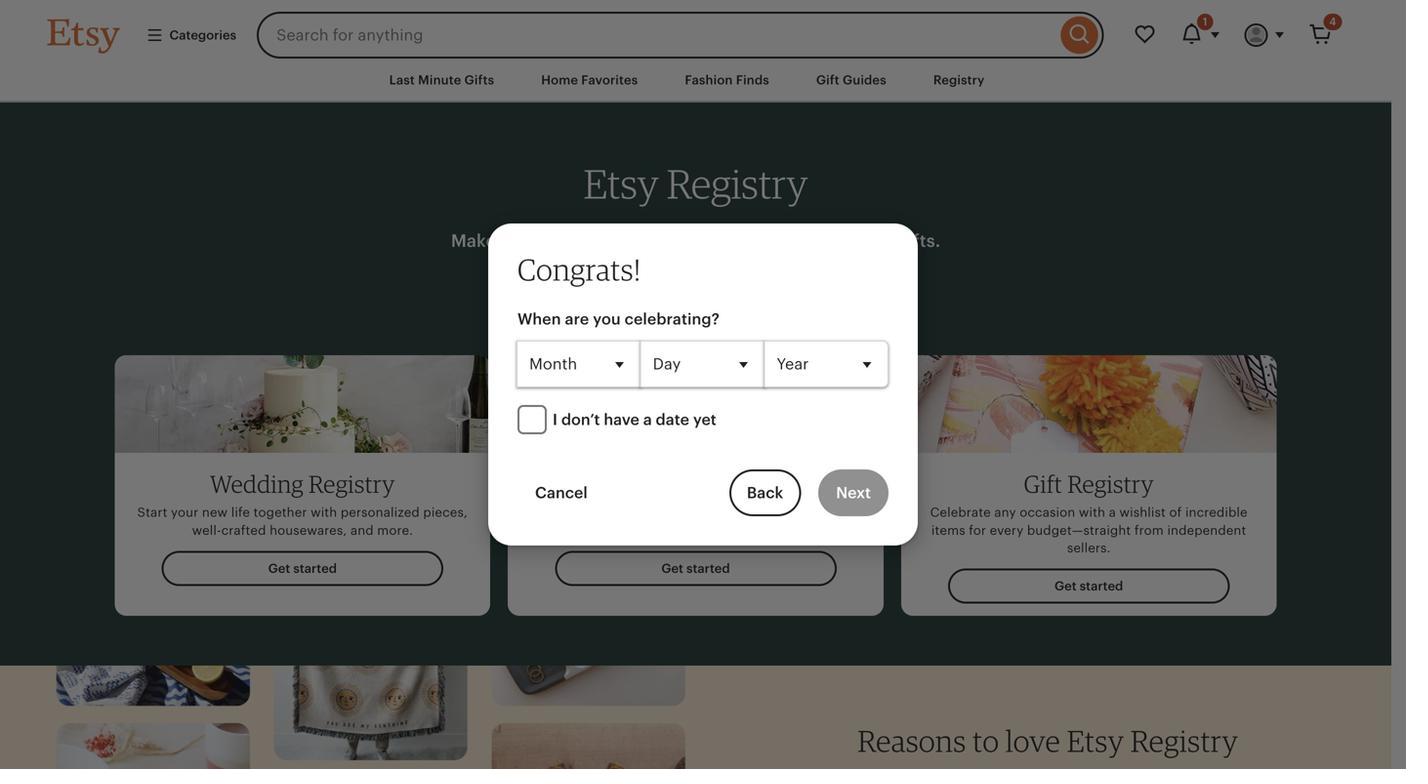 Task type: vqa. For each thing, say whether or not it's contained in the screenshot.
the topmost 4
no



Task type: describe. For each thing, give the bounding box(es) containing it.
personalized
[[341, 506, 420, 520]]

welcome
[[525, 506, 582, 520]]

gift
[[1024, 470, 1063, 499]]

congrats!
[[518, 251, 641, 288]]

extra-
[[783, 231, 832, 251]]

wedding
[[210, 470, 304, 499]]

0 vertical spatial etsy
[[584, 159, 659, 208]]

every inside "gift registry celebrate any occasion with a wishlist of incredible items for every budget—straight from independent sellers."
[[990, 523, 1024, 538]]

a inside "gift registry celebrate any occasion with a wishlist of incredible items for every budget—straight from independent sellers."
[[1109, 506, 1116, 520]]

your for wedding registry
[[171, 506, 199, 520]]

occasion
[[1020, 506, 1076, 520]]

cutest,
[[637, 523, 679, 538]]

registry for wedding
[[309, 470, 395, 499]]

wishlist
[[1120, 506, 1166, 520]]

milestone
[[552, 231, 636, 251]]

any
[[995, 506, 1016, 520]]

to inside baby registry welcome your little one to the world with custom items and the cutest, cuddliest creations.
[[675, 506, 688, 520]]

meaningful
[[640, 231, 737, 251]]

date
[[656, 411, 690, 429]]

reasons
[[858, 723, 966, 759]]

independent
[[1168, 523, 1247, 538]]

1 horizontal spatial etsy
[[1067, 723, 1124, 759]]

you
[[593, 311, 621, 328]]

yet
[[693, 411, 717, 429]]

cuddliest
[[683, 523, 740, 538]]

your for baby registry
[[586, 506, 613, 520]]

special
[[832, 231, 893, 251]]

make
[[451, 231, 496, 251]]

for
[[969, 523, 987, 538]]

make every milestone meaningful with extra-special gifts.
[[451, 231, 941, 251]]

baby
[[624, 470, 677, 499]]

i
[[553, 411, 558, 429]]

items inside "gift registry celebrate any occasion with a wishlist of incredible items for every budget—straight from independent sellers."
[[932, 523, 966, 538]]

back
[[747, 484, 784, 502]]

0 horizontal spatial the
[[613, 523, 633, 538]]

items inside baby registry welcome your little one to the world with custom items and the cutest, cuddliest creations.
[[833, 506, 867, 520]]

have
[[604, 411, 640, 429]]

next button
[[819, 470, 889, 517]]

more.
[[377, 523, 413, 538]]

next
[[836, 484, 871, 502]]



Task type: locate. For each thing, give the bounding box(es) containing it.
one
[[648, 506, 671, 520]]

and inside wedding registry start your new life together with personalized pieces, well-crafted housewares, and more.
[[351, 523, 374, 538]]

with left extra-
[[742, 231, 778, 251]]

1 vertical spatial items
[[932, 523, 966, 538]]

1 vertical spatial every
[[990, 523, 1024, 538]]

0 horizontal spatial every
[[501, 231, 548, 251]]

items down next
[[833, 506, 867, 520]]

1 vertical spatial etsy
[[1067, 723, 1124, 759]]

registry inside wedding registry start your new life together with personalized pieces, well-crafted housewares, and more.
[[309, 470, 395, 499]]

custom
[[783, 506, 829, 520]]

together
[[254, 506, 307, 520]]

0 horizontal spatial a
[[643, 411, 652, 429]]

to
[[675, 506, 688, 520], [973, 723, 999, 759]]

start
[[137, 506, 167, 520]]

1 your from the left
[[171, 506, 199, 520]]

crafted
[[221, 523, 266, 538]]

the down the little
[[613, 523, 633, 538]]

registry for baby
[[682, 470, 768, 499]]

creations.
[[744, 523, 805, 538]]

0 horizontal spatial to
[[675, 506, 688, 520]]

registry for etsy
[[667, 159, 808, 208]]

and down personalized on the left of the page
[[351, 523, 374, 538]]

and
[[351, 523, 374, 538], [586, 523, 610, 538]]

your
[[171, 506, 199, 520], [586, 506, 613, 520]]

0 horizontal spatial and
[[351, 523, 374, 538]]

0 vertical spatial a
[[643, 411, 652, 429]]

with
[[742, 231, 778, 251], [311, 506, 337, 520], [753, 506, 780, 520], [1079, 506, 1106, 520]]

a left wishlist at the bottom of page
[[1109, 506, 1116, 520]]

registry
[[667, 159, 808, 208], [309, 470, 395, 499], [682, 470, 768, 499], [1068, 470, 1154, 499], [1131, 723, 1239, 759]]

to right one
[[675, 506, 688, 520]]

wedding registry start your new life together with personalized pieces, well-crafted housewares, and more.
[[137, 470, 468, 538]]

life
[[231, 506, 250, 520]]

with up the budget—straight
[[1079, 506, 1106, 520]]

well-
[[192, 523, 221, 538]]

when are you celebrating?
[[518, 311, 720, 328]]

items
[[833, 506, 867, 520], [932, 523, 966, 538]]

2 and from the left
[[586, 523, 610, 538]]

1 vertical spatial the
[[613, 523, 633, 538]]

0 horizontal spatial items
[[833, 506, 867, 520]]

1 horizontal spatial to
[[973, 723, 999, 759]]

items down "celebrate"
[[932, 523, 966, 538]]

back button
[[730, 470, 801, 517]]

budget—straight
[[1027, 523, 1131, 538]]

housewares,
[[270, 523, 347, 538]]

0 vertical spatial to
[[675, 506, 688, 520]]

your up well-
[[171, 506, 199, 520]]

your inside wedding registry start your new life together with personalized pieces, well-crafted housewares, and more.
[[171, 506, 199, 520]]

with up housewares,
[[311, 506, 337, 520]]

etsy up milestone
[[584, 159, 659, 208]]

celebrating?
[[625, 311, 720, 328]]

etsy right "love"
[[1067, 723, 1124, 759]]

1 horizontal spatial the
[[691, 506, 711, 520]]

1 horizontal spatial items
[[932, 523, 966, 538]]

don't
[[561, 411, 600, 429]]

1 horizontal spatial a
[[1109, 506, 1116, 520]]

every right make
[[501, 231, 548, 251]]

cancel button
[[518, 470, 605, 517]]

with inside baby registry welcome your little one to the world with custom items and the cutest, cuddliest creations.
[[753, 506, 780, 520]]

cancel
[[535, 484, 588, 502]]

of
[[1170, 506, 1182, 520]]

0 vertical spatial items
[[833, 506, 867, 520]]

incredible
[[1186, 506, 1248, 520]]

a inside dialog
[[643, 411, 652, 429]]

and inside baby registry welcome your little one to the world with custom items and the cutest, cuddliest creations.
[[586, 523, 610, 538]]

with up creations.
[[753, 506, 780, 520]]

world
[[715, 506, 750, 520]]

registry inside "gift registry celebrate any occasion with a wishlist of incredible items for every budget—straight from independent sellers."
[[1068, 470, 1154, 499]]

sellers.
[[1067, 541, 1111, 556]]

every
[[501, 231, 548, 251], [990, 523, 1024, 538]]

1 horizontal spatial every
[[990, 523, 1024, 538]]

celebrate
[[930, 506, 991, 520]]

new
[[202, 506, 228, 520]]

little
[[617, 506, 645, 520]]

menu bar
[[12, 59, 1380, 103]]

with inside "gift registry celebrate any occasion with a wishlist of incredible items for every budget—straight from independent sellers."
[[1079, 506, 1106, 520]]

the up cuddliest
[[691, 506, 711, 520]]

1 vertical spatial to
[[973, 723, 999, 759]]

every down any
[[990, 523, 1024, 538]]

registry inside baby registry welcome your little one to the world with custom items and the cutest, cuddliest creations.
[[682, 470, 768, 499]]

etsy
[[584, 159, 659, 208], [1067, 723, 1124, 759]]

1 vertical spatial a
[[1109, 506, 1116, 520]]

when
[[518, 311, 561, 328]]

0 horizontal spatial your
[[171, 506, 199, 520]]

1 horizontal spatial your
[[586, 506, 613, 520]]

0 vertical spatial every
[[501, 231, 548, 251]]

2 your from the left
[[586, 506, 613, 520]]

gift registry celebrate any occasion with a wishlist of incredible items for every budget—straight from independent sellers.
[[930, 470, 1248, 556]]

congrats! dialog
[[0, 0, 1406, 770]]

your left the little
[[586, 506, 613, 520]]

pieces,
[[423, 506, 468, 520]]

registry for gift
[[1068, 470, 1154, 499]]

a left date
[[643, 411, 652, 429]]

1 horizontal spatial and
[[586, 523, 610, 538]]

0 vertical spatial the
[[691, 506, 711, 520]]

gifts.
[[897, 231, 941, 251]]

from
[[1135, 523, 1164, 538]]

baby registry welcome your little one to the world with custom items and the cutest, cuddliest creations.
[[525, 470, 867, 538]]

None search field
[[257, 12, 1104, 59]]

to left "love"
[[973, 723, 999, 759]]

your inside baby registry welcome your little one to the world with custom items and the cutest, cuddliest creations.
[[586, 506, 613, 520]]

etsy registry
[[584, 159, 808, 208]]

banner
[[12, 0, 1380, 59]]

i don't have a date yet
[[553, 411, 717, 429]]

0 horizontal spatial etsy
[[584, 159, 659, 208]]

a
[[643, 411, 652, 429], [1109, 506, 1116, 520]]

love
[[1006, 723, 1061, 759]]

with inside wedding registry start your new life together with personalized pieces, well-crafted housewares, and more.
[[311, 506, 337, 520]]

and down cancel button at bottom left
[[586, 523, 610, 538]]

the
[[691, 506, 711, 520], [613, 523, 633, 538]]

1 and from the left
[[351, 523, 374, 538]]

are
[[565, 311, 589, 328]]

reasons to love etsy registry
[[858, 723, 1239, 759]]



